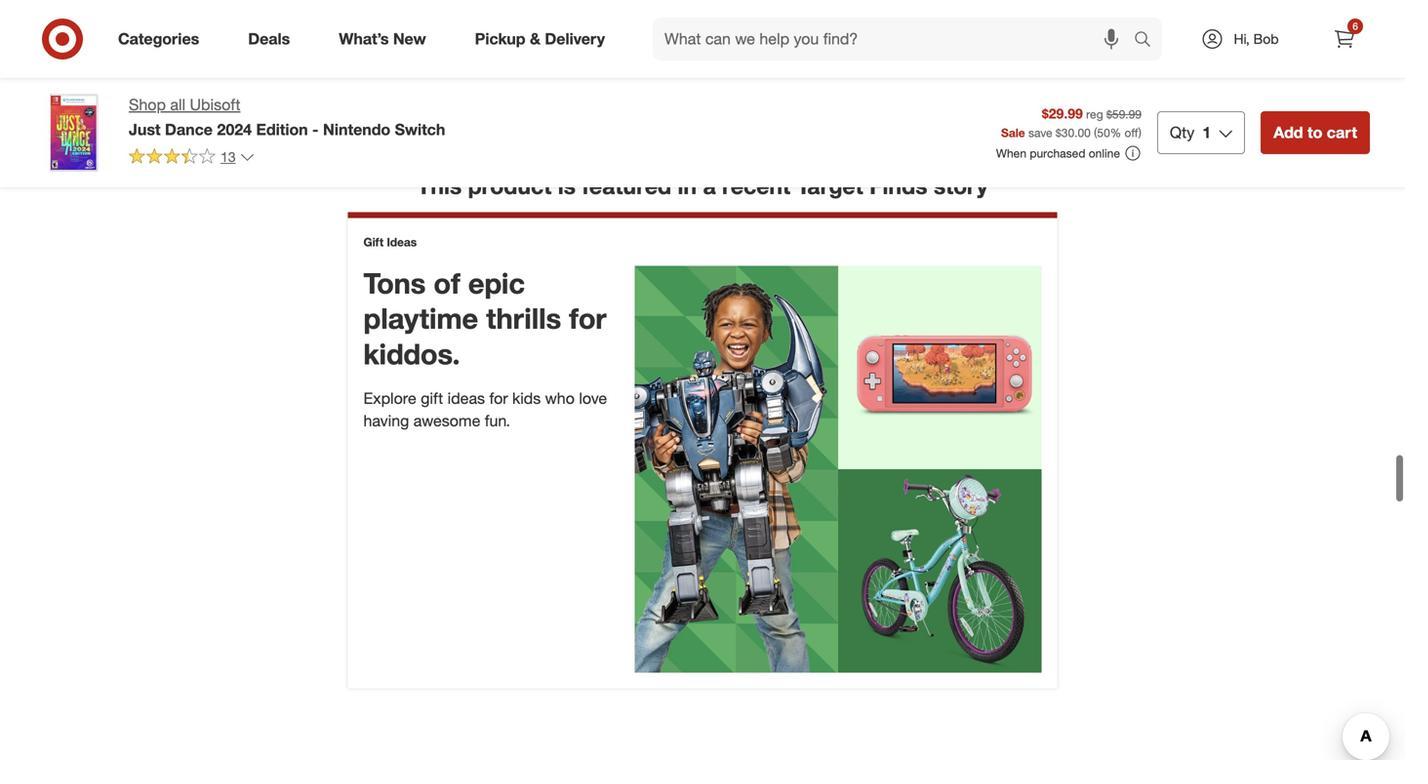 Task type: locate. For each thing, give the bounding box(es) containing it.
- up delivery
[[571, 1, 576, 18]]

deals
[[248, 29, 290, 48]]

2024
[[217, 120, 252, 139]]

1 vertical spatial of
[[434, 266, 461, 301]]

switch inside super mario rpg - nintendo switch
[[704, 4, 746, 21]]

0 horizontal spatial for
[[490, 389, 508, 408]]

1 horizontal spatial deluxe
[[1077, 4, 1119, 21]]

switch inside mario kart 8 deluxe - nintendo switch
[[505, 18, 546, 35]]

image of just dance 2024 edition - nintendo switch image
[[35, 94, 113, 172]]

-
[[756, 0, 761, 4], [571, 1, 576, 18], [1338, 1, 1343, 18], [98, 4, 103, 21], [1123, 4, 1128, 21], [896, 18, 902, 35], [312, 120, 319, 139]]

of up the playtime
[[434, 266, 461, 301]]

save
[[1029, 125, 1053, 140]]

0 horizontal spatial deluxe
[[525, 1, 567, 18]]

deluxe right 8
[[525, 1, 567, 18]]

categories
[[118, 29, 199, 48]]

super left bros.
[[47, 0, 84, 4]]

purchased
[[1030, 146, 1086, 161]]

of
[[844, 18, 855, 35], [434, 266, 461, 301]]

this product is featured in a recent target finds story
[[417, 172, 989, 200]]

land
[[1043, 4, 1073, 21]]

what's new
[[339, 29, 426, 48]]

to
[[1133, 0, 1145, 4], [1308, 123, 1323, 142]]

- inside super mario bros. wonder - nintendo switch
[[98, 4, 103, 21]]

mario
[[88, 0, 122, 4], [685, 0, 720, 4], [445, 1, 480, 18], [844, 1, 878, 18]]

this
[[417, 172, 462, 200]]

switch inside super mario bros. wonder - nintendo switch
[[47, 21, 88, 38]]

switch inside sonic frontiers - nintendo switch
[[1302, 18, 1343, 35]]

to right add
[[1308, 123, 1323, 142]]

super left rpg
[[644, 0, 681, 4]]

8
[[514, 1, 521, 18]]

sonic frontiers - nintendo switch
[[1242, 1, 1343, 35]]

gift
[[421, 389, 443, 408]]

deluxe right the 'land'
[[1077, 4, 1119, 21]]

ubisoft
[[190, 95, 241, 114]]

deluxe inside mario kart 8 deluxe - nintendo switch
[[525, 1, 567, 18]]

(
[[1095, 125, 1098, 140]]

deluxe
[[525, 1, 567, 18], [1077, 4, 1119, 21]]

dance
[[165, 120, 213, 139]]

- inside mario kart 8 deluxe - nintendo switch
[[571, 1, 576, 18]]

search
[[1126, 31, 1173, 50]]

bob
[[1254, 30, 1279, 47]]

- right "edition" in the left of the page
[[312, 120, 319, 139]]

of left hope
[[844, 18, 855, 35]]

nintendo inside shop all ubisoft just dance 2024 edition - nintendo switch
[[323, 120, 391, 139]]

1 horizontal spatial for
[[569, 301, 607, 336]]

ideas
[[448, 389, 485, 408]]

0 vertical spatial for
[[569, 301, 607, 336]]

ideas
[[387, 235, 417, 249]]

online
[[1089, 146, 1121, 161]]

hi, bob
[[1234, 30, 1279, 47]]

0 horizontal spatial to
[[1133, 0, 1145, 4]]

- right frontiers
[[1338, 1, 1343, 18]]

2 super from the left
[[644, 0, 681, 4]]

1 vertical spatial to
[[1308, 123, 1323, 142]]

wonder
[[47, 4, 94, 21]]

kirby's return to dream land deluxe - nintendo switch
[[1043, 0, 1190, 38]]

super for super mario rpg - nintendo switch
[[644, 0, 681, 4]]

nintendo inside super mario rpg - nintendo switch
[[644, 4, 700, 21]]

add to cart
[[1274, 123, 1358, 142]]

1 vertical spatial for
[[490, 389, 508, 408]]

nintendo inside kirby's return to dream land deluxe - nintendo switch
[[1132, 4, 1188, 21]]

13 link
[[129, 147, 255, 170]]

mario inside super mario rpg - nintendo switch
[[685, 0, 720, 4]]

in
[[678, 172, 697, 200]]

tons of epic playtime thrills for kiddos.
[[364, 266, 607, 371]]

mario left rpg
[[685, 0, 720, 4]]

just
[[129, 120, 161, 139]]

having
[[364, 412, 409, 431]]

nintendo
[[107, 4, 163, 21], [644, 4, 700, 21], [1132, 4, 1188, 21], [445, 18, 501, 35], [905, 18, 961, 35], [1242, 18, 1298, 35], [323, 120, 391, 139]]

epic
[[468, 266, 525, 301]]

to left dream
[[1133, 0, 1145, 4]]

What can we help you find? suggestions appear below search field
[[653, 18, 1139, 61]]

- inside shop all ubisoft just dance 2024 edition - nintendo switch
[[312, 120, 319, 139]]

1 horizontal spatial to
[[1308, 123, 1323, 142]]

deals link
[[232, 18, 315, 61]]

super
[[47, 0, 84, 4], [644, 0, 681, 4]]

story
[[934, 172, 989, 200]]

kids
[[513, 389, 541, 408]]

explore
[[364, 389, 417, 408]]

kirby's
[[1043, 0, 1085, 4]]

super inside super mario bros. wonder - nintendo switch
[[47, 0, 84, 4]]

%
[[1111, 125, 1122, 140]]

delivery
[[545, 29, 605, 48]]

0 vertical spatial to
[[1133, 0, 1145, 4]]

mario inside super mario bros. wonder - nintendo switch
[[88, 0, 122, 4]]

rabbids:
[[894, 1, 949, 18]]

nintendo inside sonic frontiers - nintendo switch
[[1242, 18, 1298, 35]]

- inside super mario rpg - nintendo switch
[[756, 0, 761, 4]]

thrills
[[486, 301, 562, 336]]

for
[[569, 301, 607, 336], [490, 389, 508, 408]]

mario kart 8 deluxe - nintendo switch
[[445, 1, 576, 35]]

sparks
[[953, 1, 995, 18]]

cart
[[1328, 123, 1358, 142]]

recent
[[723, 172, 791, 200]]

1 horizontal spatial of
[[844, 18, 855, 35]]

playtime
[[364, 301, 479, 336]]

hope
[[859, 18, 893, 35]]

new
[[393, 29, 426, 48]]

1 super from the left
[[47, 0, 84, 4]]

0 horizontal spatial of
[[434, 266, 461, 301]]

mario left the +
[[844, 1, 878, 18]]

1 horizontal spatial super
[[644, 0, 681, 4]]

for right "thrills"
[[569, 301, 607, 336]]

nintendo inside mario + rabbids: sparks of hope - nintendo switch
[[905, 18, 961, 35]]

mario kart 8 deluxe - nintendo switch link
[[445, 0, 605, 35]]

frontiers
[[1280, 1, 1334, 18]]

+
[[882, 1, 890, 18]]

gift ideas
[[364, 235, 417, 249]]

$29.99 reg $59.99 sale save $ 30.00 ( 50 % off )
[[1002, 105, 1142, 140]]

for inside the tons of epic playtime thrills for kiddos.
[[569, 301, 607, 336]]

mario left bros.
[[88, 0, 122, 4]]

mario + rabbids: sparks of hope - nintendo switch
[[844, 1, 995, 52]]

0 vertical spatial of
[[844, 18, 855, 35]]

dream
[[1149, 0, 1190, 4]]

- inside sonic frontiers - nintendo switch
[[1338, 1, 1343, 18]]

a
[[703, 172, 716, 200]]

when
[[997, 146, 1027, 161]]

nintendo inside mario kart 8 deluxe - nintendo switch
[[445, 18, 501, 35]]

- right rpg
[[756, 0, 761, 4]]

kart
[[484, 1, 510, 18]]

switch inside shop all ubisoft just dance 2024 edition - nintendo switch
[[395, 120, 446, 139]]

super mario rpg - nintendo switch
[[644, 0, 761, 21]]

for up fun.
[[490, 389, 508, 408]]

mario left kart
[[445, 1, 480, 18]]

switch inside kirby's return to dream land deluxe - nintendo switch
[[1043, 21, 1084, 38]]

deluxe inside kirby's return to dream land deluxe - nintendo switch
[[1077, 4, 1119, 21]]

explore gift ideas for kids who love having awesome fun.
[[364, 389, 607, 431]]

rpg
[[724, 0, 752, 4]]

super inside super mario rpg - nintendo switch
[[644, 0, 681, 4]]

- right wonder
[[98, 4, 103, 21]]

- up search
[[1123, 4, 1128, 21]]

- right the +
[[896, 18, 902, 35]]

0 horizontal spatial super
[[47, 0, 84, 4]]

gift
[[364, 235, 384, 249]]

pickup & delivery link
[[459, 18, 630, 61]]



Task type: vqa. For each thing, say whether or not it's contained in the screenshot.
RPG
yes



Task type: describe. For each thing, give the bounding box(es) containing it.
love
[[579, 389, 607, 408]]

sonic frontiers - nintendo switch link
[[1242, 0, 1402, 35]]

is
[[558, 172, 576, 200]]

what's new link
[[322, 18, 451, 61]]

product
[[468, 172, 552, 200]]

add to cart button
[[1262, 111, 1371, 154]]

mario inside mario + rabbids: sparks of hope - nintendo switch
[[844, 1, 878, 18]]

)
[[1139, 125, 1142, 140]]

50
[[1098, 125, 1111, 140]]

search button
[[1126, 18, 1173, 64]]

6 link
[[1324, 18, 1367, 61]]

awesome
[[414, 412, 481, 431]]

&
[[530, 29, 541, 48]]

1
[[1203, 123, 1212, 142]]

what's
[[339, 29, 389, 48]]

$
[[1056, 125, 1062, 140]]

all
[[170, 95, 186, 114]]

bros.
[[126, 0, 158, 4]]

finds
[[870, 172, 928, 200]]

tons of epic playtime thrills for kiddos. image
[[635, 266, 1042, 673]]

sale
[[1002, 125, 1026, 140]]

pickup & delivery
[[475, 29, 605, 48]]

shop
[[129, 95, 166, 114]]

who
[[545, 389, 575, 408]]

to inside kirby's return to dream land deluxe - nintendo switch
[[1133, 0, 1145, 4]]

super mario bros. wonder - nintendo switch
[[47, 0, 163, 38]]

featured
[[582, 172, 672, 200]]

categories link
[[102, 18, 224, 61]]

reg
[[1087, 107, 1104, 122]]

kiddos.
[[364, 337, 460, 371]]

pickup
[[475, 29, 526, 48]]

target
[[797, 172, 864, 200]]

6
[[1353, 20, 1359, 32]]

$29.99
[[1043, 105, 1083, 122]]

edition
[[256, 120, 308, 139]]

switch inside mario + rabbids: sparks of hope - nintendo switch
[[844, 35, 885, 52]]

return
[[1088, 0, 1129, 4]]

off
[[1125, 125, 1139, 140]]

fun.
[[485, 412, 511, 431]]

qty 1
[[1170, 123, 1212, 142]]

super mario rpg - nintendo switch link
[[644, 0, 804, 21]]

mario + rabbids: sparks of hope - nintendo switch link
[[844, 0, 1004, 52]]

shop all ubisoft just dance 2024 edition - nintendo switch
[[129, 95, 446, 139]]

- inside mario + rabbids: sparks of hope - nintendo switch
[[896, 18, 902, 35]]

30.00
[[1062, 125, 1091, 140]]

for inside explore gift ideas for kids who love having awesome fun.
[[490, 389, 508, 408]]

sonic
[[1242, 1, 1277, 18]]

- inside kirby's return to dream land deluxe - nintendo switch
[[1123, 4, 1128, 21]]

nintendo inside super mario bros. wonder - nintendo switch
[[107, 4, 163, 21]]

qty
[[1170, 123, 1195, 142]]

tons
[[364, 266, 426, 301]]

super for super mario bros. wonder - nintendo switch
[[47, 0, 84, 4]]

add
[[1274, 123, 1304, 142]]

$59.99
[[1107, 107, 1142, 122]]

when purchased online
[[997, 146, 1121, 161]]

kirby's return to dream land deluxe - nintendo switch link
[[1043, 0, 1203, 38]]

to inside add to cart button
[[1308, 123, 1323, 142]]

mario inside mario kart 8 deluxe - nintendo switch
[[445, 1, 480, 18]]

13
[[221, 148, 236, 165]]

hi,
[[1234, 30, 1250, 47]]

of inside the tons of epic playtime thrills for kiddos.
[[434, 266, 461, 301]]

of inside mario + rabbids: sparks of hope - nintendo switch
[[844, 18, 855, 35]]

super mario bros. wonder - nintendo switch link
[[47, 0, 207, 38]]



